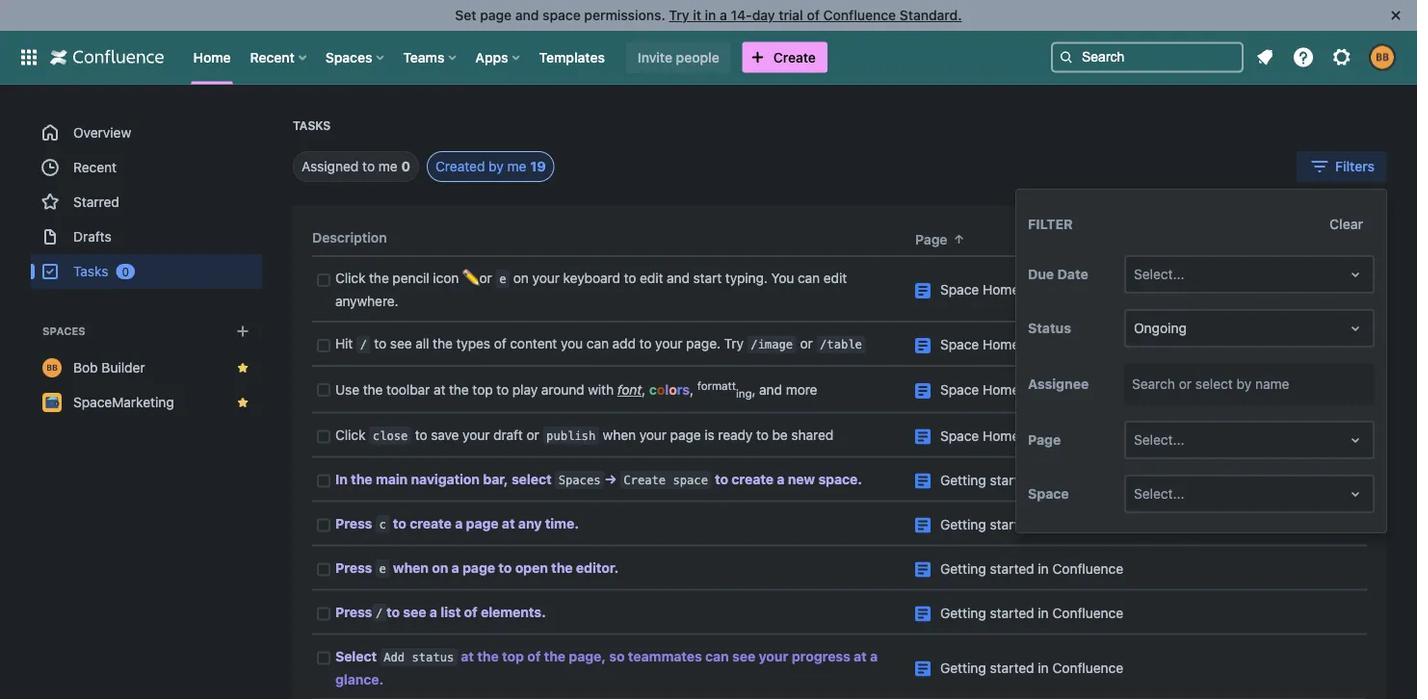 Task type: locate. For each thing, give the bounding box(es) containing it.
see left progress
[[732, 648, 756, 664]]

1 vertical spatial space
[[673, 473, 708, 487]]

1 getting from the top
[[940, 472, 986, 488]]

0 horizontal spatial space
[[543, 7, 581, 23]]

space home
[[940, 282, 1020, 298], [940, 337, 1020, 353], [940, 382, 1020, 398], [940, 428, 1020, 444]]

click
[[335, 270, 365, 286], [335, 427, 365, 443]]

4 getting from the top
[[940, 605, 986, 621]]

recent inside dropdown button
[[250, 49, 295, 65]]

1 horizontal spatial on
[[513, 270, 529, 286]]

open image
[[1344, 263, 1367, 286], [1344, 317, 1367, 340], [1344, 429, 1367, 452]]

filters
[[1335, 158, 1375, 174]]

try right page.
[[724, 336, 744, 352]]

of down elements.
[[527, 648, 541, 664]]

0 horizontal spatial page
[[915, 232, 948, 248]]

confluence for to see a list of elements.
[[1053, 605, 1124, 621]]

1 , from the left
[[642, 382, 646, 398]]

permissions.
[[584, 7, 666, 23]]

to down ready
[[715, 471, 728, 487]]

ready
[[718, 427, 753, 443]]

4 space home link from the top
[[940, 428, 1020, 444]]

0 horizontal spatial can
[[587, 336, 609, 352]]

1 horizontal spatial edit
[[824, 270, 847, 286]]

me left 19
[[507, 158, 527, 174]]

appswitcher icon image
[[17, 46, 40, 69]]

6 page title icon image from the top
[[915, 518, 931, 533]]

1 vertical spatial due
[[1028, 266, 1054, 282]]

0 vertical spatial select...
[[1134, 266, 1185, 282]]

your down the l
[[639, 427, 667, 443]]

5 getting started in confluence from the top
[[940, 660, 1124, 676]]

1 horizontal spatial create
[[773, 49, 816, 65]]

0 vertical spatial e
[[499, 272, 506, 286]]

so
[[609, 648, 625, 664]]

1 open image from the top
[[1344, 263, 1367, 286]]

/ right hit
[[360, 338, 367, 352]]

date
[[1308, 232, 1338, 248], [1058, 266, 1089, 282]]

space inside in the main navigation bar, select spaces → create space to create a new space.
[[673, 473, 708, 487]]

open image inside due date 'element'
[[1344, 263, 1367, 286]]

page left is
[[670, 427, 701, 443]]

by
[[489, 158, 504, 174], [1237, 376, 1252, 392]]

1 horizontal spatial by
[[1237, 376, 1252, 392]]

notification icon image
[[1253, 46, 1277, 69]]

0 horizontal spatial and
[[515, 7, 539, 23]]

4 space home from the top
[[940, 428, 1020, 444]]

create button
[[743, 42, 827, 73]]

on inside on your keyboard to edit and start typing. you can edit anywhere.
[[513, 270, 529, 286]]

1 vertical spatial tasks
[[73, 264, 108, 279]]

global element
[[12, 30, 1047, 84]]

space for when your page is ready to be shared
[[940, 428, 979, 444]]

bob
[[73, 360, 98, 376]]

started for elements.
[[990, 605, 1034, 621]]

1 horizontal spatial recent
[[250, 49, 295, 65]]

0 horizontal spatial create
[[624, 473, 666, 487]]

progress
[[792, 648, 850, 664]]

1 vertical spatial and
[[667, 270, 690, 286]]

4 getting started in confluence from the top
[[940, 605, 1124, 621]]

1 horizontal spatial 0
[[401, 158, 410, 174]]

3 started from the top
[[990, 561, 1034, 577]]

2 , from the left
[[690, 382, 694, 398]]

by right the created
[[489, 158, 504, 174]]

0 vertical spatial by
[[489, 158, 504, 174]]

page title icon image
[[915, 283, 931, 299], [915, 338, 931, 354], [915, 384, 931, 399], [915, 429, 931, 445], [915, 473, 931, 489], [915, 518, 931, 533], [915, 562, 931, 578], [915, 606, 931, 622], [915, 661, 931, 677]]

by inside tab list
[[489, 158, 504, 174]]

spaces up bob
[[42, 325, 86, 338]]

due date left ascending sorting icon date
[[1279, 232, 1338, 248]]

7 page title icon image from the top
[[915, 562, 931, 578]]

getting started in confluence link for elements.
[[940, 605, 1124, 621]]

page down 'assignee'
[[1028, 432, 1061, 448]]

0 horizontal spatial me
[[379, 158, 398, 174]]

day
[[752, 7, 775, 23]]

2 started from the top
[[990, 516, 1034, 532]]

see left 'all'
[[390, 336, 412, 352]]

3 open image from the top
[[1344, 429, 1367, 452]]

2 vertical spatial see
[[732, 648, 756, 664]]

publish
[[546, 429, 596, 443]]

date down filter on the right top
[[1058, 266, 1089, 282]]

1 vertical spatial click
[[335, 427, 365, 443]]

o left r
[[657, 382, 665, 398]]

1 horizontal spatial date
[[1308, 232, 1338, 248]]

1 horizontal spatial spaces
[[325, 49, 372, 65]]

1 vertical spatial open image
[[1344, 317, 1367, 340]]

space up templates
[[543, 7, 581, 23]]

2 getting from the top
[[940, 516, 986, 532]]

click left close
[[335, 427, 365, 443]]

0 vertical spatial select
[[1195, 376, 1233, 392]]

date left ascending sorting icon date
[[1308, 232, 1338, 248]]

in for →
[[1038, 472, 1049, 488]]

page
[[915, 232, 948, 248], [1028, 432, 1061, 448]]

unstar this space image
[[235, 360, 250, 376]]

2 open image from the top
[[1344, 317, 1367, 340]]

2 me from the left
[[507, 158, 527, 174]]

see left list
[[403, 604, 426, 620]]

due date down filter on the right top
[[1028, 266, 1089, 282]]

press for when on a page to open the editor.
[[335, 560, 372, 576]]

tab list
[[270, 151, 555, 182]]

1 horizontal spatial ,
[[690, 382, 694, 398]]

0 vertical spatial open image
[[1344, 263, 1367, 286]]

spaces right recent dropdown button
[[325, 49, 372, 65]]

1 horizontal spatial o
[[669, 382, 677, 398]]

1 vertical spatial /
[[376, 606, 383, 620]]

c down main
[[379, 517, 386, 531]]

1 horizontal spatial and
[[667, 270, 690, 286]]

hit
[[335, 336, 353, 352]]

0 vertical spatial 0
[[401, 158, 410, 174]]

1 vertical spatial see
[[403, 604, 426, 620]]

0 horizontal spatial ,
[[642, 382, 646, 398]]

0 horizontal spatial date
[[1058, 266, 1089, 282]]

home link
[[187, 42, 237, 73]]

5 getting from the top
[[940, 660, 986, 676]]

click up anywhere.
[[335, 270, 365, 286]]

1 horizontal spatial due
[[1279, 232, 1304, 248]]

2 edit from the left
[[824, 270, 847, 286]]

shared
[[791, 427, 834, 443]]

, left the l
[[642, 382, 646, 398]]

→
[[604, 471, 617, 487]]

on right the ✏️ at the left top of page
[[513, 270, 529, 286]]

spacemarketing link
[[31, 385, 262, 420]]

banner containing home
[[0, 30, 1417, 85]]

1 vertical spatial create
[[624, 473, 666, 487]]

ing
[[736, 387, 752, 401]]

2 horizontal spatial and
[[759, 382, 782, 398]]

getting started in confluence
[[940, 472, 1124, 488], [940, 516, 1124, 532], [940, 561, 1124, 577], [940, 605, 1124, 621], [940, 660, 1124, 676]]

set page and space permissions. try it in a 14-day trial of confluence standard.
[[455, 7, 962, 23]]

1 space home link from the top
[[940, 282, 1020, 298]]

1 vertical spatial select...
[[1134, 432, 1185, 448]]

0 horizontal spatial spaces
[[42, 325, 86, 338]]

0 horizontal spatial o
[[657, 382, 665, 398]]

2 click from the top
[[335, 427, 365, 443]]

0 vertical spatial due date
[[1279, 232, 1338, 248]]

1 vertical spatial spaces
[[42, 325, 86, 338]]

2 space home from the top
[[940, 337, 1020, 353]]

1 vertical spatial select
[[512, 471, 552, 487]]

2 getting started in confluence link from the top
[[940, 516, 1124, 532]]

at right toolbar
[[434, 382, 445, 398]]

home for to save your draft or
[[983, 428, 1020, 444]]

to right assigned
[[362, 158, 375, 174]]

a down navigation on the left of the page
[[455, 515, 463, 531]]

1 horizontal spatial create
[[732, 471, 774, 487]]

4 getting started in confluence link from the top
[[940, 605, 1124, 621]]

you
[[561, 336, 583, 352]]

2 vertical spatial and
[[759, 382, 782, 398]]

when up '→'
[[603, 427, 636, 443]]

tasks
[[293, 119, 331, 132], [73, 264, 108, 279]]

icon
[[433, 270, 459, 286]]

a right progress
[[870, 648, 878, 664]]

2 horizontal spatial ,
[[752, 382, 756, 398]]

home for ,
[[983, 382, 1020, 398]]

click for close
[[335, 427, 365, 443]]

create inside in the main navigation bar, select spaces → create space to create a new space.
[[624, 473, 666, 487]]

when
[[603, 427, 636, 443], [393, 560, 429, 576]]

tasks up assigned
[[293, 119, 331, 132]]

to
[[362, 158, 375, 174], [624, 270, 636, 286], [374, 336, 387, 352], [639, 336, 652, 352], [496, 382, 509, 398], [415, 427, 427, 443], [756, 427, 769, 443], [715, 471, 728, 487], [393, 515, 406, 531], [498, 560, 512, 576], [386, 604, 400, 620]]

space
[[543, 7, 581, 23], [673, 473, 708, 487]]

due up due date 'element'
[[1279, 232, 1304, 248]]

1 press from the top
[[335, 515, 372, 531]]

2 select... from the top
[[1134, 432, 1185, 448]]

/ for hit
[[360, 338, 367, 352]]

your left progress
[[759, 648, 788, 664]]

1 horizontal spatial me
[[507, 158, 527, 174]]

open image for page
[[1344, 429, 1367, 452]]

around
[[541, 382, 584, 398]]

/ up select add status
[[376, 606, 383, 620]]

and right ing
[[759, 382, 782, 398]]

4 started from the top
[[990, 605, 1034, 621]]

to up select add status
[[386, 604, 400, 620]]

3 getting started in confluence from the top
[[940, 561, 1124, 577]]

recent up starred
[[73, 159, 117, 175]]

2 press from the top
[[335, 560, 372, 576]]

edit
[[640, 270, 663, 286], [824, 270, 847, 286]]

the
[[369, 270, 389, 286], [433, 336, 453, 352], [363, 382, 383, 398], [449, 382, 469, 398], [351, 471, 372, 487], [551, 560, 573, 576], [477, 648, 499, 664], [544, 648, 566, 664]]

in
[[335, 471, 348, 487]]

1 started from the top
[[990, 472, 1034, 488]]

1 horizontal spatial select
[[1195, 376, 1233, 392]]

select add status
[[335, 648, 454, 664]]

0 vertical spatial recent
[[250, 49, 295, 65]]

2 horizontal spatial spaces
[[559, 473, 601, 487]]

font
[[617, 382, 642, 398]]

top down elements.
[[502, 648, 524, 664]]

space home for or
[[940, 337, 1020, 353]]

top left play
[[473, 382, 493, 398]]

hit / to see all the types of content you can add to your page. try /image or /table
[[335, 336, 862, 352]]

to right keyboard at the top left of the page
[[624, 270, 636, 286]]

0 vertical spatial c
[[649, 382, 657, 398]]

you
[[771, 270, 794, 286]]

create down ready
[[732, 471, 774, 487]]

can right you
[[798, 270, 820, 286]]

select left name
[[1195, 376, 1233, 392]]

types
[[456, 336, 490, 352]]

1 vertical spatial try
[[724, 336, 744, 352]]

0 vertical spatial top
[[473, 382, 493, 398]]

0 left the created
[[401, 158, 410, 174]]

press for to see a list of elements.
[[335, 604, 372, 620]]

3 press from the top
[[335, 604, 372, 620]]

to right add
[[639, 336, 652, 352]]

1 vertical spatial date
[[1058, 266, 1089, 282]]

space home link
[[940, 282, 1020, 298], [940, 337, 1020, 353], [940, 382, 1020, 398], [940, 428, 1020, 444]]

3 select... from the top
[[1134, 486, 1185, 502]]

a left list
[[430, 604, 437, 620]]

0 inside tab list
[[401, 158, 410, 174]]

and left start
[[667, 270, 690, 286]]

1 o from the left
[[657, 382, 665, 398]]

home
[[193, 49, 231, 65], [983, 282, 1020, 298], [983, 337, 1020, 353], [983, 382, 1020, 398], [983, 428, 1020, 444]]

banner
[[0, 30, 1417, 85]]

can right 'you'
[[587, 336, 609, 352]]

press for to create a page at any time.
[[335, 515, 372, 531]]

c left the l
[[649, 382, 657, 398]]

0 horizontal spatial 0
[[122, 265, 129, 278]]

click for the
[[335, 270, 365, 286]]

group
[[31, 116, 262, 289]]

0 horizontal spatial due date
[[1028, 266, 1089, 282]]

at inside use the toolbar at the top to play around with font , c o l o r s , formatt ing , and more
[[434, 382, 445, 398]]

open image for due date
[[1344, 263, 1367, 286]]

3 space home link from the top
[[940, 382, 1020, 398]]

select... for due date
[[1134, 266, 1185, 282]]

started for open
[[990, 561, 1034, 577]]

the right 'all'
[[433, 336, 453, 352]]

recent
[[250, 49, 295, 65], [73, 159, 117, 175]]

2 vertical spatial spaces
[[559, 473, 601, 487]]

page left ascending sorting icon page
[[915, 232, 948, 248]]

1 getting started in confluence link from the top
[[940, 472, 1124, 488]]

0 horizontal spatial create
[[410, 515, 452, 531]]

0 vertical spatial and
[[515, 7, 539, 23]]

see for all
[[390, 336, 412, 352]]

2 getting started in confluence from the top
[[940, 516, 1124, 532]]

1 horizontal spatial tasks
[[293, 119, 331, 132]]

Search or select by name text field
[[1132, 375, 1136, 394]]

of right types
[[494, 336, 506, 352]]

me for to
[[379, 158, 398, 174]]

1 horizontal spatial page
[[1028, 432, 1061, 448]]

1 me from the left
[[379, 158, 398, 174]]

0 vertical spatial /
[[360, 338, 367, 352]]

0 vertical spatial click
[[335, 270, 365, 286]]

is
[[705, 427, 715, 443]]

1 getting started in confluence from the top
[[940, 472, 1124, 488]]

0 vertical spatial when
[[603, 427, 636, 443]]

in
[[705, 7, 716, 23], [1038, 472, 1049, 488], [1038, 516, 1049, 532], [1038, 561, 1049, 577], [1038, 605, 1049, 621], [1038, 660, 1049, 676]]

create down navigation on the left of the page
[[410, 515, 452, 531]]

can
[[798, 270, 820, 286], [587, 336, 609, 352], [705, 648, 729, 664]]

,
[[642, 382, 646, 398], [690, 382, 694, 398], [752, 382, 756, 398]]

space down is
[[673, 473, 708, 487]]

2 vertical spatial select...
[[1134, 486, 1185, 502]]

1 horizontal spatial due date
[[1279, 232, 1338, 248]]

search image
[[1059, 50, 1074, 65]]

created
[[435, 158, 485, 174]]

5 started from the top
[[990, 660, 1034, 676]]

in for at the top of the page, so teammates can see your progress at a glance.
[[1038, 660, 1049, 676]]

to left play
[[496, 382, 509, 398]]

0 vertical spatial page
[[915, 232, 948, 248]]

confluence image
[[50, 46, 164, 69], [50, 46, 164, 69]]

the up save at the left of page
[[449, 382, 469, 398]]

1 horizontal spatial e
[[499, 272, 506, 286]]

, right r
[[690, 382, 694, 398]]

9 page title icon image from the top
[[915, 661, 931, 677]]

, right the formatt
[[752, 382, 756, 398]]

see for a
[[403, 604, 426, 620]]

when up press / to see a list of elements.
[[393, 560, 429, 576]]

edit left start
[[640, 270, 663, 286]]

0 vertical spatial on
[[513, 270, 529, 286]]

0 vertical spatial press
[[335, 515, 372, 531]]

to inside on your keyboard to edit and start typing. you can edit anywhere.
[[624, 270, 636, 286]]

/ inside "hit / to see all the types of content you can add to your page. try /image or /table"
[[360, 338, 367, 352]]

or
[[479, 270, 492, 286], [800, 336, 813, 352], [1179, 376, 1192, 392], [527, 427, 539, 443]]

page,
[[569, 648, 606, 664]]

0 horizontal spatial by
[[489, 158, 504, 174]]

2 horizontal spatial can
[[798, 270, 820, 286]]

open image inside status element
[[1344, 317, 1367, 340]]

page.
[[686, 336, 721, 352]]

0 vertical spatial see
[[390, 336, 412, 352]]

status
[[1028, 320, 1071, 336]]

3 space home from the top
[[940, 382, 1020, 398]]

spaces left '→'
[[559, 473, 601, 487]]

tasks down drafts
[[73, 264, 108, 279]]

1 horizontal spatial top
[[502, 648, 524, 664]]

0 horizontal spatial edit
[[640, 270, 663, 286]]

0 down drafts link
[[122, 265, 129, 278]]

4 page title icon image from the top
[[915, 429, 931, 445]]

1 vertical spatial e
[[379, 562, 386, 576]]

e right the ✏️ at the left top of page
[[499, 272, 506, 286]]

confluence for at the top of the page, so teammates can see your progress at a glance.
[[1053, 660, 1124, 676]]

1 vertical spatial create
[[410, 515, 452, 531]]

2 vertical spatial open image
[[1344, 429, 1367, 452]]

getting
[[940, 472, 986, 488], [940, 516, 986, 532], [940, 561, 986, 577], [940, 605, 986, 621], [940, 660, 986, 676]]

of right list
[[464, 604, 478, 620]]

space.
[[818, 471, 862, 487]]

1 vertical spatial recent
[[73, 159, 117, 175]]

use the toolbar at the top to play around with font , c o l o r s , formatt ing , and more
[[335, 379, 817, 401]]

of
[[807, 7, 820, 23], [494, 336, 506, 352], [464, 604, 478, 620], [527, 648, 541, 664]]

search or select by name
[[1132, 376, 1290, 392]]

assigned to me 0
[[302, 158, 410, 174]]

main
[[376, 471, 408, 487]]

create down trial
[[773, 49, 816, 65]]

confluence for to create a page at any time.
[[1053, 516, 1124, 532]]

your
[[532, 270, 560, 286], [655, 336, 682, 352], [463, 427, 490, 443], [639, 427, 667, 443], [759, 648, 788, 664]]

s
[[682, 382, 690, 398]]

2 vertical spatial press
[[335, 604, 372, 620]]

a
[[720, 7, 727, 23], [777, 471, 785, 487], [455, 515, 463, 531], [452, 560, 459, 576], [430, 604, 437, 620], [870, 648, 878, 664]]

click the pencil icon ✏️ or e
[[335, 270, 506, 286]]

select... inside due date 'element'
[[1134, 266, 1185, 282]]

0 vertical spatial space
[[543, 7, 581, 23]]

on up press / to see a list of elements.
[[432, 560, 448, 576]]

0 horizontal spatial on
[[432, 560, 448, 576]]

0 vertical spatial spaces
[[325, 49, 372, 65]]

create right '→'
[[624, 473, 666, 487]]

select right bar,
[[512, 471, 552, 487]]

spaces inside popup button
[[325, 49, 372, 65]]

3 getting started in confluence link from the top
[[940, 561, 1124, 577]]

formatt
[[697, 379, 736, 393]]

o left s
[[669, 382, 677, 398]]

keyboard
[[563, 270, 620, 286]]

confluence for →
[[1053, 472, 1124, 488]]

e up press / to see a list of elements.
[[379, 562, 386, 576]]

3 getting from the top
[[940, 561, 986, 577]]

or right /image
[[800, 336, 813, 352]]

1 select... from the top
[[1134, 266, 1185, 282]]

to inside tab list
[[362, 158, 375, 174]]

the left page,
[[544, 648, 566, 664]]

1 vertical spatial press
[[335, 560, 372, 576]]

1 vertical spatial top
[[502, 648, 524, 664]]

2 space home link from the top
[[940, 337, 1020, 353]]

l
[[665, 382, 669, 398]]

/
[[360, 338, 367, 352], [376, 606, 383, 620]]

recent button
[[244, 42, 314, 73]]

spaces inside in the main navigation bar, select spaces → create space to create a new space.
[[559, 473, 601, 487]]

recent right home link
[[250, 49, 295, 65]]

name
[[1255, 376, 1290, 392]]

0 horizontal spatial recent
[[73, 159, 117, 175]]

status element
[[1124, 309, 1375, 348]]

tab list containing assigned to me
[[270, 151, 555, 182]]

getting started in confluence for elements.
[[940, 605, 1124, 621]]

space home for when your page is ready to be shared
[[940, 428, 1020, 444]]

3 , from the left
[[752, 382, 756, 398]]

your left keyboard at the top left of the page
[[532, 270, 560, 286]]

invite people button
[[626, 42, 731, 73]]

to down main
[[393, 515, 406, 531]]

or right draft
[[527, 427, 539, 443]]

0 horizontal spatial e
[[379, 562, 386, 576]]

and inside on your keyboard to edit and start typing. you can edit anywhere.
[[667, 270, 690, 286]]

top inside the at the top of the page, so teammates can see your progress at a glance.
[[502, 648, 524, 664]]

open image
[[1344, 483, 1367, 506]]

edit right you
[[824, 270, 847, 286]]

2 vertical spatial can
[[705, 648, 729, 664]]

/ inside press / to see a list of elements.
[[376, 606, 383, 620]]

0 horizontal spatial try
[[669, 7, 689, 23]]

group containing overview
[[31, 116, 262, 289]]

1 page title icon image from the top
[[915, 283, 931, 299]]

try left the it
[[669, 7, 689, 23]]

confluence
[[823, 7, 896, 23], [1053, 472, 1124, 488], [1053, 516, 1124, 532], [1053, 561, 1124, 577], [1053, 605, 1124, 621], [1053, 660, 1124, 676]]

me right assigned
[[379, 158, 398, 174]]

o
[[657, 382, 665, 398], [669, 382, 677, 398]]

1 click from the top
[[335, 270, 365, 286]]



Task type: describe. For each thing, give the bounding box(es) containing it.
the up anywhere.
[[369, 270, 389, 286]]

apps button
[[470, 42, 528, 73]]

1 vertical spatial on
[[432, 560, 448, 576]]

the right open at the left bottom of page
[[551, 560, 573, 576]]

standard.
[[900, 7, 962, 23]]

spaces button
[[320, 42, 392, 73]]

close image
[[1384, 4, 1408, 27]]

drafts
[[73, 229, 111, 245]]

add
[[612, 336, 636, 352]]

assigned
[[302, 158, 359, 174]]

press / to see a list of elements.
[[335, 604, 546, 620]]

ascending sorting icon date image
[[1342, 232, 1357, 247]]

page up press e when on a page to open the editor.
[[466, 515, 499, 531]]

time.
[[545, 515, 579, 531]]

templates link
[[533, 42, 611, 73]]

your left page.
[[655, 336, 682, 352]]

invite
[[638, 49, 672, 65]]

search
[[1132, 376, 1175, 392]]

use
[[335, 382, 359, 398]]

5 getting started in confluence link from the top
[[940, 660, 1124, 676]]

home for to see all the types of content you can add to your page. try
[[983, 337, 1020, 353]]

help icon image
[[1292, 46, 1315, 69]]

5 page title icon image from the top
[[915, 473, 931, 489]]

the right use
[[363, 382, 383, 398]]

description
[[312, 230, 387, 246]]

press c to create a page at any time.
[[335, 515, 579, 531]]

to right hit
[[374, 336, 387, 352]]

overview
[[73, 125, 131, 141]]

to left open at the left bottom of page
[[498, 560, 512, 576]]

draft
[[493, 427, 523, 443]]

0 vertical spatial due
[[1279, 232, 1304, 248]]

0 inside group
[[122, 265, 129, 278]]

drafts link
[[31, 220, 262, 254]]

your right save at the left of page
[[463, 427, 490, 443]]

space for or
[[940, 337, 979, 353]]

teams
[[403, 49, 445, 65]]

recent inside group
[[73, 159, 117, 175]]

new
[[788, 471, 815, 487]]

bar,
[[483, 471, 508, 487]]

getting for any
[[940, 516, 986, 532]]

with
[[588, 382, 614, 398]]

1 horizontal spatial try
[[724, 336, 744, 352]]

/image
[[751, 338, 793, 352]]

home inside global element
[[193, 49, 231, 65]]

elements.
[[481, 604, 546, 620]]

select
[[335, 648, 377, 664]]

set
[[455, 7, 477, 23]]

c inside use the toolbar at the top to play around with font , c o l o r s , formatt ing , and more
[[649, 382, 657, 398]]

teams button
[[397, 42, 464, 73]]

/ for press
[[376, 606, 383, 620]]

0 horizontal spatial due
[[1028, 266, 1054, 282]]

e inside the click the pencil icon ✏️ or e
[[499, 272, 506, 286]]

at right progress
[[854, 648, 867, 664]]

toolbar
[[386, 382, 430, 398]]

getting for open
[[940, 561, 986, 577]]

space home link for ,
[[940, 382, 1020, 398]]

invite people
[[638, 49, 719, 65]]

home for on your keyboard to edit and start typing. you can edit anywhere.
[[983, 282, 1020, 298]]

bob builder link
[[31, 351, 262, 385]]

people
[[676, 49, 719, 65]]

a inside the at the top of the page, so teammates can see your progress at a glance.
[[870, 648, 878, 664]]

due date element
[[1124, 255, 1375, 294]]

0 vertical spatial tasks
[[293, 119, 331, 132]]

1 vertical spatial due date
[[1028, 266, 1089, 282]]

confluence for when on a page to open the editor.
[[1053, 561, 1124, 577]]

2 o from the left
[[669, 382, 677, 398]]

select... for page
[[1134, 432, 1185, 448]]

0 horizontal spatial tasks
[[73, 264, 108, 279]]

bob builder
[[73, 360, 145, 376]]

top inside use the toolbar at the top to play around with font , c o l o r s , formatt ing , and more
[[473, 382, 493, 398]]

can inside the at the top of the page, so teammates can see your progress at a glance.
[[705, 648, 729, 664]]

at left any
[[502, 515, 515, 531]]

0 vertical spatial try
[[669, 7, 689, 23]]

typing.
[[725, 270, 768, 286]]

space home link for when your page is ready to be shared
[[940, 428, 1020, 444]]

e inside press e when on a page to open the editor.
[[379, 562, 386, 576]]

0 vertical spatial date
[[1308, 232, 1338, 248]]

or right the ✏️ at the left top of page
[[479, 270, 492, 286]]

assignee
[[1028, 376, 1089, 392]]

glance.
[[335, 671, 384, 687]]

8 page title icon image from the top
[[915, 606, 931, 622]]

select... for space
[[1134, 486, 1185, 502]]

to inside use the toolbar at the top to play around with font , c o l o r s , formatt ing , and more
[[496, 382, 509, 398]]

a left new on the bottom of page
[[777, 471, 785, 487]]

space for ,
[[940, 382, 979, 398]]

me for by
[[507, 158, 527, 174]]

a left 14-
[[720, 7, 727, 23]]

list
[[441, 604, 461, 620]]

getting started in confluence link for any
[[940, 516, 1124, 532]]

starred
[[73, 194, 119, 210]]

on your keyboard to edit and start typing. you can edit anywhere.
[[335, 270, 851, 309]]

it
[[693, 7, 701, 23]]

0 vertical spatial create
[[732, 471, 774, 487]]

getting started in confluence for any
[[940, 516, 1124, 532]]

to left save at the left of page
[[415, 427, 427, 443]]

r
[[677, 382, 682, 398]]

in for to see a list of elements.
[[1038, 605, 1049, 621]]

in for to create a page at any time.
[[1038, 516, 1049, 532]]

save
[[431, 427, 459, 443]]

getting started in confluence link for open
[[940, 561, 1124, 577]]

play
[[512, 382, 538, 398]]

1 vertical spatial when
[[393, 560, 429, 576]]

settings icon image
[[1331, 46, 1354, 69]]

content
[[510, 336, 557, 352]]

1 space home from the top
[[940, 282, 1020, 298]]

getting started in confluence for open
[[940, 561, 1124, 577]]

anywhere.
[[335, 293, 398, 309]]

in the main navigation bar, select spaces → create space to create a new space.
[[335, 471, 862, 487]]

click close to save your draft or publish when your page is ready to be shared
[[335, 427, 834, 443]]

starred link
[[31, 185, 262, 220]]

the right in
[[351, 471, 372, 487]]

start
[[693, 270, 722, 286]]

your inside the at the top of the page, so teammates can see your progress at a glance.
[[759, 648, 788, 664]]

and inside use the toolbar at the top to play around with font , c o l o r s , formatt ing , and more
[[759, 382, 782, 398]]

1 vertical spatial by
[[1237, 376, 1252, 392]]

ongoing
[[1134, 320, 1187, 336]]

to left be
[[756, 427, 769, 443]]

1 horizontal spatial when
[[603, 427, 636, 443]]

of inside the at the top of the page, so teammates can see your progress at a glance.
[[527, 648, 541, 664]]

filters button
[[1297, 151, 1386, 182]]

in for when on a page to open the editor.
[[1038, 561, 1049, 577]]

or right search
[[1179, 376, 1192, 392]]

recent link
[[31, 150, 262, 185]]

✏️
[[462, 270, 476, 286]]

spacemarketing
[[73, 395, 174, 410]]

the down elements.
[[477, 648, 499, 664]]

filter
[[1028, 216, 1073, 232]]

teammates
[[628, 648, 702, 664]]

editor.
[[576, 560, 619, 576]]

started for any
[[990, 516, 1034, 532]]

1 vertical spatial page
[[1028, 432, 1061, 448]]

add
[[384, 650, 405, 664]]

getting for elements.
[[940, 605, 986, 621]]

see inside the at the top of the page, so teammates can see your progress at a glance.
[[732, 648, 756, 664]]

apps
[[475, 49, 508, 65]]

be
[[772, 427, 788, 443]]

3 page title icon image from the top
[[915, 384, 931, 399]]

1 vertical spatial can
[[587, 336, 609, 352]]

create a space image
[[231, 320, 254, 343]]

can inside on your keyboard to edit and start typing. you can edit anywhere.
[[798, 270, 820, 286]]

a down press c to create a page at any time.
[[452, 560, 459, 576]]

19
[[530, 158, 546, 174]]

open image for status
[[1344, 317, 1367, 340]]

at right the status
[[461, 648, 474, 664]]

overview link
[[31, 116, 262, 150]]

ascending sorting icon page image
[[951, 232, 967, 247]]

trial
[[779, 7, 803, 23]]

clear button
[[1318, 209, 1375, 240]]

Search field
[[1051, 42, 1244, 73]]

builder
[[102, 360, 145, 376]]

try it in a 14-day trial of confluence standard. link
[[669, 7, 962, 23]]

all
[[416, 336, 429, 352]]

templates
[[539, 49, 605, 65]]

0 horizontal spatial select
[[512, 471, 552, 487]]

navigation
[[411, 471, 480, 487]]

/table
[[820, 338, 862, 352]]

more
[[786, 382, 817, 398]]

your inside on your keyboard to edit and start typing. you can edit anywhere.
[[532, 270, 560, 286]]

unstar this space image
[[235, 395, 250, 410]]

of right trial
[[807, 7, 820, 23]]

2 page title icon image from the top
[[915, 338, 931, 354]]

c inside press c to create a page at any time.
[[379, 517, 386, 531]]

page right set
[[480, 7, 512, 23]]

1 edit from the left
[[640, 270, 663, 286]]

14-
[[731, 7, 752, 23]]

pencil
[[393, 270, 429, 286]]

any
[[518, 515, 542, 531]]

space home for ,
[[940, 382, 1020, 398]]

space home link for or
[[940, 337, 1020, 353]]

status
[[412, 650, 454, 664]]

create inside create dropdown button
[[773, 49, 816, 65]]

page down press c to create a page at any time.
[[463, 560, 495, 576]]



Task type: vqa. For each thing, say whether or not it's contained in the screenshot.


